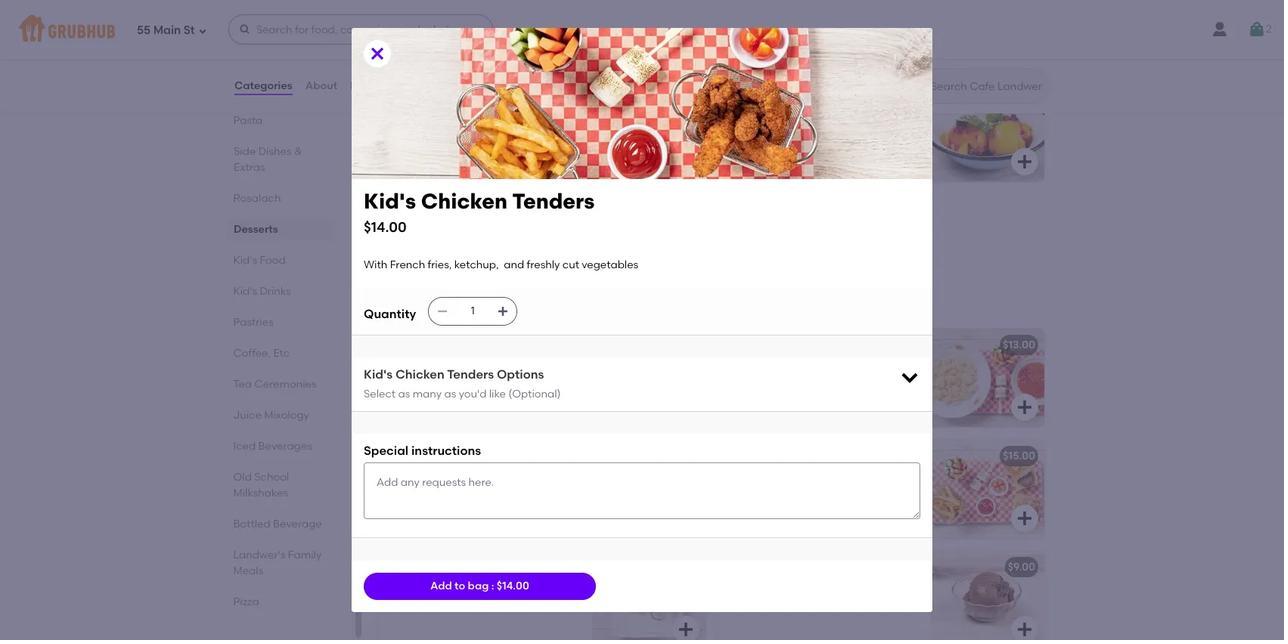 Task type: describe. For each thing, give the bounding box(es) containing it.
of inside mango sorbet with an array of berries
[[871, 114, 881, 127]]

Special instructions text field
[[364, 463, 921, 520]]

old
[[234, 471, 252, 484]]

mixology
[[265, 409, 310, 422]]

$15.00
[[1004, 450, 1036, 463]]

reviews button
[[350, 59, 393, 113]]

perfume
[[766, 93, 810, 106]]

(v)
[[812, 93, 828, 106]]

add to bag : $14.00
[[430, 580, 529, 593]]

side
[[388, 598, 409, 611]]

(optional)
[[509, 388, 561, 401]]

cut for $15.00
[[424, 487, 441, 500]]

$13.00 for kid's pasta image
[[1004, 339, 1036, 352]]

dishes
[[259, 145, 292, 158]]

coffee, etc tab
[[234, 346, 328, 362]]

+
[[562, 114, 568, 127]]

Input item quantity number field
[[456, 298, 490, 325]]

juice mixology
[[234, 409, 310, 422]]

old school milkshakes tab
[[234, 470, 328, 502]]

2
[[1267, 23, 1273, 35]]

0 vertical spatial french
[[390, 259, 425, 271]]

rosalach tab
[[234, 191, 328, 207]]

kid's up tomato
[[376, 294, 416, 313]]

categories
[[235, 79, 293, 92]]

pastries tab
[[234, 315, 328, 331]]

sticks
[[465, 561, 496, 574]]

drinks
[[260, 285, 292, 298]]

you'd
[[459, 388, 487, 401]]

chocolate
[[505, 114, 559, 127]]

tomato sauce & mozzarella with freshly cut vegetables
[[388, 360, 555, 389]]

kid's down 'select'
[[388, 450, 413, 463]]

cream for scoop
[[407, 204, 442, 217]]

fried halloumi cheese served with a side of vegetables
[[388, 583, 571, 611]]

freshly for $15.00
[[388, 487, 421, 500]]

sauce
[[430, 360, 463, 373]]

0 vertical spatial freshly
[[527, 259, 560, 271]]

halloumi
[[416, 583, 461, 596]]

like
[[489, 388, 506, 401]]

ice cream (2 scoops) image
[[931, 552, 1045, 641]]

tea ceremonies
[[234, 378, 317, 391]]

served
[[502, 583, 538, 596]]

cream for (2
[[746, 561, 781, 574]]

svg image inside 2 'button'
[[1249, 20, 1267, 39]]

beverages
[[259, 440, 313, 453]]

bottled
[[234, 518, 271, 531]]

coffee,
[[234, 347, 271, 360]]

svg image for kid's chicken tenders
[[677, 510, 695, 528]]

svg image for kid's sliders
[[1016, 510, 1034, 528]]

kid's left the drinks
[[234, 285, 258, 298]]

ice for ice cream scoop (two scoop)
[[388, 204, 404, 217]]

bottled beverage tab
[[234, 517, 328, 533]]

chocolate
[[482, 130, 534, 143]]

pasta tab
[[234, 113, 328, 129]]

pizza
[[234, 596, 260, 609]]

$9.00 for $12.00
[[1008, 93, 1036, 106]]

:
[[492, 580, 494, 593]]

0 vertical spatial and
[[504, 259, 524, 271]]

with for tomato sauce & mozzarella with freshly cut vegetables
[[534, 360, 555, 373]]

kid's up fried
[[388, 561, 413, 574]]

(2
[[784, 561, 794, 574]]

pasta
[[234, 114, 263, 127]]

iced
[[234, 440, 256, 453]]

ice
[[425, 130, 440, 143]]

kid's halloumi sticks
[[388, 561, 496, 574]]

vegetables inside tomato sauce & mozzarella with freshly cut vegetables
[[443, 376, 500, 389]]

quantity
[[364, 307, 416, 321]]

syrup,
[[536, 130, 567, 143]]

sliders
[[754, 450, 789, 463]]

with inside "with french fries, ketchup,  and freshly cut vegetables"
[[388, 472, 412, 484]]

select
[[364, 388, 396, 401]]

to
[[455, 580, 466, 593]]

many
[[413, 388, 442, 401]]

about
[[305, 79, 338, 92]]

berries
[[727, 130, 762, 143]]

family
[[289, 549, 322, 562]]

an
[[825, 114, 839, 127]]

fried
[[388, 583, 414, 596]]

0 vertical spatial waffle
[[430, 93, 464, 106]]

main
[[153, 23, 181, 37]]

special
[[364, 444, 409, 458]]

1 vertical spatial french
[[414, 472, 450, 484]]

kid's sliders image
[[931, 440, 1045, 539]]

iced beverages tab
[[234, 439, 328, 455]]

iced beverages
[[234, 440, 313, 453]]

bag
[[468, 580, 489, 593]]

1 vertical spatial fries,
[[452, 472, 476, 484]]

kid's up kid's drinks on the left of the page
[[234, 254, 258, 267]]

halloumi
[[416, 561, 462, 574]]

array
[[841, 114, 868, 127]]

tea
[[234, 378, 252, 391]]

kid's inside "kid's chicken tenders $14.00"
[[364, 188, 416, 214]]

mango perfume (v)
[[727, 93, 828, 106]]

a
[[564, 583, 571, 596]]

dessert waffle
[[388, 93, 464, 106]]

0 vertical spatial ketchup,
[[455, 259, 499, 271]]

cheese
[[463, 583, 500, 596]]

kid's drinks
[[234, 285, 292, 298]]

st
[[184, 23, 195, 37]]



Task type: locate. For each thing, give the bounding box(es) containing it.
french up 'quantity'
[[390, 259, 425, 271]]

(two
[[481, 204, 506, 217]]

0 vertical spatial $9.00
[[1008, 93, 1036, 106]]

0 vertical spatial cut
[[563, 259, 580, 271]]

2 horizontal spatial $14.00
[[664, 450, 697, 463]]

cream
[[407, 204, 442, 217], [746, 561, 781, 574]]

$9.00 for $13.00
[[1008, 561, 1036, 574]]

ketchup, down kid's chicken tenders
[[479, 472, 523, 484]]

landwer's family meals
[[234, 549, 322, 578]]

1 horizontal spatial $14.00
[[497, 580, 529, 593]]

juice mixology tab
[[234, 408, 328, 424]]

1 vertical spatial mango
[[727, 114, 763, 127]]

vegetables inside the fried halloumi cheese served with a side of vegetables
[[424, 598, 481, 611]]

mango perfume (v) image
[[931, 83, 1045, 182]]

of right the side
[[412, 598, 422, 611]]

0 vertical spatial tenders
[[512, 188, 595, 214]]

with inside tomato sauce & mozzarella with freshly cut vegetables
[[534, 360, 555, 373]]

$13.00 button
[[718, 329, 1045, 428]]

mozzarella
[[476, 360, 531, 373]]

add
[[430, 580, 452, 593]]

1 as from the left
[[398, 388, 410, 401]]

tomato
[[388, 360, 428, 373]]

1 vertical spatial cream
[[746, 561, 781, 574]]

with up chocolate
[[481, 114, 503, 127]]

with left the a in the bottom left of the page
[[540, 583, 562, 596]]

kid's sliders
[[727, 450, 789, 463]]

ketchup,
[[455, 259, 499, 271], [479, 472, 523, 484]]

1 horizontal spatial with
[[388, 472, 412, 484]]

categories button
[[234, 59, 293, 113]]

0 horizontal spatial ice
[[388, 204, 404, 217]]

etc
[[274, 347, 290, 360]]

0 horizontal spatial cream
[[407, 204, 442, 217]]

desserts
[[376, 48, 444, 67], [234, 223, 278, 236]]

$14.00
[[364, 218, 407, 236], [664, 450, 697, 463], [497, 580, 529, 593]]

55 main st
[[137, 23, 195, 37]]

0 horizontal spatial and
[[504, 259, 524, 271]]

chicken for kid's chicken tenders
[[421, 188, 508, 214]]

options
[[497, 368, 544, 382]]

fries, down kid's chicken tenders
[[452, 472, 476, 484]]

1 vertical spatial with
[[388, 472, 412, 484]]

2 vertical spatial freshly
[[388, 487, 421, 500]]

tenders for kid's chicken tenders
[[512, 188, 595, 214]]

tenders inside "kid's chicken tenders $14.00"
[[512, 188, 595, 214]]

2 button
[[1249, 16, 1273, 43]]

freshly down special instructions
[[388, 487, 421, 500]]

as left many
[[398, 388, 410, 401]]

0 vertical spatial food
[[260, 254, 286, 267]]

of
[[433, 114, 443, 127], [871, 114, 881, 127], [412, 598, 422, 611]]

chicken down strawberry
[[421, 188, 508, 214]]

$13.00 for kid's halloumi sticks image
[[665, 561, 697, 574]]

0 vertical spatial $13.00
[[1004, 339, 1036, 352]]

extras
[[234, 161, 265, 174]]

kid's
[[727, 450, 751, 463]]

dessert
[[388, 93, 427, 106]]

of up ice
[[433, 114, 443, 127]]

1 vertical spatial $13.00
[[665, 561, 697, 574]]

1 vertical spatial $9.00
[[1008, 561, 1036, 574]]

mango sorbet with an array of berries
[[727, 114, 881, 143]]

kid's food tab
[[234, 253, 328, 269]]

1 horizontal spatial as
[[445, 388, 456, 401]]

and
[[504, 259, 524, 271], [526, 472, 546, 484]]

tenders for kid's chicken tenders options
[[447, 368, 494, 382]]

food right 'quantity'
[[419, 294, 459, 313]]

0 horizontal spatial &
[[294, 145, 302, 158]]

0 vertical spatial fries,
[[428, 259, 452, 271]]

4
[[388, 114, 394, 127]]

$13.00
[[1004, 339, 1036, 352], [665, 561, 697, 574]]

2 horizontal spatial of
[[871, 114, 881, 127]]

with
[[481, 114, 503, 127], [801, 114, 823, 127], [534, 360, 555, 373], [540, 583, 562, 596]]

chicken inside "kid's chicken tenders $14.00"
[[421, 188, 508, 214]]

kid's drinks tab
[[234, 284, 328, 300]]

freshly
[[527, 259, 560, 271], [388, 376, 421, 389], [388, 487, 421, 500]]

food inside tab
[[260, 254, 286, 267]]

waffle
[[430, 93, 464, 106], [445, 114, 479, 127]]

mango inside mango sorbet with an array of berries
[[727, 114, 763, 127]]

with french fries, ketchup,  and freshly cut vegetables up input item quantity number field
[[364, 259, 639, 271]]

beverage
[[274, 518, 323, 531]]

vanilla
[[388, 130, 423, 143]]

side dishes & extras
[[234, 145, 302, 174]]

1 vertical spatial freshly
[[388, 376, 421, 389]]

pastries
[[234, 316, 274, 329]]

0 vertical spatial $14.00
[[364, 218, 407, 236]]

about button
[[305, 59, 338, 113]]

svg image
[[1249, 20, 1267, 39], [239, 23, 251, 36], [198, 26, 207, 35], [368, 45, 387, 63], [677, 153, 695, 171], [1016, 153, 1034, 171], [437, 306, 449, 318], [497, 306, 509, 318], [900, 367, 921, 388], [1016, 621, 1034, 639]]

kid's food inside tab
[[234, 254, 286, 267]]

tenders right (two
[[512, 188, 595, 214]]

1 vertical spatial ice
[[727, 561, 743, 574]]

main navigation navigation
[[0, 0, 1285, 59]]

freshly down tomato
[[388, 376, 421, 389]]

kid's inside kid's chicken tenders options select as many as you'd like (optional)
[[364, 368, 393, 382]]

tomato sauce & mozzarella with freshly cut vegetables button
[[379, 329, 706, 428]]

0 horizontal spatial $13.00
[[665, 561, 697, 574]]

1 horizontal spatial of
[[433, 114, 443, 127]]

desserts inside tab
[[234, 223, 278, 236]]

0 horizontal spatial food
[[260, 254, 286, 267]]

chicken inside kid's chicken tenders options select as many as you'd like (optional)
[[396, 368, 445, 382]]

1 vertical spatial and
[[526, 472, 546, 484]]

1 vertical spatial ketchup,
[[479, 472, 523, 484]]

pieces
[[397, 114, 430, 127]]

with down special
[[388, 472, 412, 484]]

2 vertical spatial cut
[[424, 487, 441, 500]]

sorbet
[[766, 114, 799, 127]]

dessert waffle image
[[592, 83, 706, 182]]

$14.00 inside "kid's chicken tenders $14.00"
[[364, 218, 407, 236]]

chicken up many
[[396, 368, 445, 382]]

0 vertical spatial chicken
[[421, 188, 508, 214]]

fries, down 'scoop'
[[428, 259, 452, 271]]

tea ceremonies tab
[[234, 377, 328, 393]]

kid's up 'select'
[[364, 368, 393, 382]]

0 vertical spatial with french fries, ketchup,  and freshly cut vegetables
[[364, 259, 639, 271]]

waffle right dessert
[[430, 93, 464, 106]]

pizza tab
[[234, 595, 328, 611]]

with inside the fried halloumi cheese served with a side of vegetables
[[540, 583, 562, 596]]

2 mango from the top
[[727, 114, 763, 127]]

1 horizontal spatial &
[[465, 360, 473, 373]]

0 horizontal spatial with
[[364, 259, 388, 271]]

as
[[398, 388, 410, 401], [445, 388, 456, 401]]

cream left 'scoop'
[[407, 204, 442, 217]]

scoop
[[445, 204, 478, 217]]

1 horizontal spatial ice
[[727, 561, 743, 574]]

& for sauce
[[465, 360, 473, 373]]

1 vertical spatial kid's food
[[376, 294, 459, 313]]

0 horizontal spatial as
[[398, 388, 410, 401]]

1 vertical spatial chicken
[[396, 368, 445, 382]]

&
[[294, 145, 302, 158], [465, 360, 473, 373]]

Search Cafe Landwer search field
[[930, 79, 1046, 94]]

special instructions
[[364, 444, 481, 458]]

cream, down ice
[[435, 145, 472, 158]]

tenders inside kid's chicken tenders options select as many as you'd like (optional)
[[447, 368, 494, 382]]

ice cream scoop (two scoop) button
[[379, 194, 706, 263]]

0 horizontal spatial $14.00
[[364, 218, 407, 236]]

1 $9.00 from the top
[[1008, 93, 1036, 106]]

2 vertical spatial chicken
[[416, 450, 458, 463]]

1 vertical spatial cream,
[[435, 145, 472, 158]]

freshly down the scoop)
[[527, 259, 560, 271]]

side
[[234, 145, 256, 158]]

kid's down whipped
[[364, 188, 416, 214]]

1 horizontal spatial kid's food
[[376, 294, 459, 313]]

2 $9.00 from the top
[[1008, 561, 1036, 574]]

ceremonies
[[255, 378, 317, 391]]

1 vertical spatial with french fries, ketchup,  and freshly cut vegetables
[[388, 472, 546, 500]]

with up (optional)
[[534, 360, 555, 373]]

waffle inside 4 pieces of waffle with chocolate + vanilla ice cream, chocolate syrup, whipped cream, strawberry
[[445, 114, 479, 127]]

tenders
[[512, 188, 595, 214], [447, 368, 494, 382], [461, 450, 501, 463]]

0 vertical spatial mango
[[727, 93, 764, 106]]

with inside 4 pieces of waffle with chocolate + vanilla ice cream, chocolate syrup, whipped cream, strawberry
[[481, 114, 503, 127]]

1 horizontal spatial $13.00
[[1004, 339, 1036, 352]]

0 vertical spatial ice
[[388, 204, 404, 217]]

0 vertical spatial cream,
[[443, 130, 479, 143]]

scoop)
[[508, 204, 545, 217]]

1 vertical spatial food
[[419, 294, 459, 313]]

$12.00
[[665, 93, 697, 106]]

0 horizontal spatial desserts
[[234, 223, 278, 236]]

mango for mango perfume (v)
[[727, 93, 764, 106]]

kid's pizza image
[[592, 329, 706, 428]]

tenders down you'd
[[461, 450, 501, 463]]

food up the drinks
[[260, 254, 286, 267]]

landwer's
[[234, 549, 286, 562]]

0 horizontal spatial kid's food
[[234, 254, 286, 267]]

cream inside button
[[407, 204, 442, 217]]

1 horizontal spatial cream
[[746, 561, 781, 574]]

$13.00 inside 'button'
[[1004, 339, 1036, 352]]

0 vertical spatial cream
[[407, 204, 442, 217]]

& for dishes
[[294, 145, 302, 158]]

side dishes & extras tab
[[234, 144, 328, 176]]

freshly for $13.00
[[388, 376, 421, 389]]

cut for $13.00
[[424, 376, 441, 389]]

desserts tab
[[234, 222, 328, 238]]

waffle down dessert waffle
[[445, 114, 479, 127]]

svg image
[[677, 399, 695, 417], [1016, 399, 1034, 417], [677, 510, 695, 528], [1016, 510, 1034, 528], [677, 621, 695, 639]]

2 vertical spatial $14.00
[[497, 580, 529, 593]]

desserts down 'rosalach'
[[234, 223, 278, 236]]

0 horizontal spatial of
[[412, 598, 422, 611]]

1 vertical spatial desserts
[[234, 223, 278, 236]]

of inside the fried halloumi cheese served with a side of vegetables
[[412, 598, 422, 611]]

& right dishes
[[294, 145, 302, 158]]

kid's food up kid's drinks on the left of the page
[[234, 254, 286, 267]]

chicken right special
[[416, 450, 458, 463]]

ice cream scoop (two scoop)
[[388, 204, 545, 217]]

2 vertical spatial tenders
[[461, 450, 501, 463]]

cut inside tomato sauce & mozzarella with freshly cut vegetables
[[424, 376, 441, 389]]

svg image for kid's halloumi sticks
[[677, 621, 695, 639]]

with left an
[[801, 114, 823, 127]]

milkshakes
[[234, 487, 289, 500]]

french
[[390, 259, 425, 271], [414, 472, 450, 484]]

instructions
[[412, 444, 481, 458]]

of right array
[[871, 114, 881, 127]]

mango for mango sorbet with an array of berries
[[727, 114, 763, 127]]

& inside tomato sauce & mozzarella with freshly cut vegetables
[[465, 360, 473, 373]]

ice
[[388, 204, 404, 217], [727, 561, 743, 574]]

0 vertical spatial kid's food
[[234, 254, 286, 267]]

kid's pasta image
[[931, 329, 1045, 428]]

kid's halloumi sticks image
[[592, 552, 706, 641]]

fries,
[[428, 259, 452, 271], [452, 472, 476, 484]]

kid's chicken tenders $14.00
[[364, 188, 595, 236]]

old school milkshakes
[[234, 471, 290, 500]]

as left you'd
[[445, 388, 456, 401]]

whipped
[[388, 145, 433, 158]]

1 horizontal spatial and
[[526, 472, 546, 484]]

2 as from the left
[[445, 388, 456, 401]]

of inside 4 pieces of waffle with chocolate + vanilla ice cream, chocolate syrup, whipped cream, strawberry
[[433, 114, 443, 127]]

landwer's family meals tab
[[234, 548, 328, 580]]

0 vertical spatial &
[[294, 145, 302, 158]]

kid's food up tomato
[[376, 294, 459, 313]]

ice left (2
[[727, 561, 743, 574]]

1 vertical spatial $14.00
[[664, 450, 697, 463]]

1 horizontal spatial desserts
[[376, 48, 444, 67]]

with for 4 pieces of waffle with chocolate + vanilla ice cream, chocolate syrup, whipped cream, strawberry
[[481, 114, 503, 127]]

kid's chicken tenders options select as many as you'd like (optional)
[[364, 368, 561, 401]]

strawberry
[[474, 145, 529, 158]]

& right sauce
[[465, 360, 473, 373]]

$9.00
[[1008, 93, 1036, 106], [1008, 561, 1036, 574]]

chicken for kid's chicken tenders options
[[396, 368, 445, 382]]

ice down whipped
[[388, 204, 404, 217]]

1 vertical spatial &
[[465, 360, 473, 373]]

cream, right ice
[[443, 130, 479, 143]]

ice cream (2 scoops)
[[727, 561, 839, 574]]

kid's chicken tenders image
[[592, 440, 706, 539]]

with for fried halloumi cheese served with a side of vegetables
[[540, 583, 562, 596]]

school
[[255, 471, 290, 484]]

ice inside button
[[388, 204, 404, 217]]

0 vertical spatial with
[[364, 259, 388, 271]]

bottled beverage
[[234, 518, 323, 531]]

1 vertical spatial waffle
[[445, 114, 479, 127]]

ketchup, up input item quantity number field
[[455, 259, 499, 271]]

freshly inside tomato sauce & mozzarella with freshly cut vegetables
[[388, 376, 421, 389]]

with inside mango sorbet with an array of berries
[[801, 114, 823, 127]]

cream left (2
[[746, 561, 781, 574]]

ice for ice cream (2 scoops)
[[727, 561, 743, 574]]

search icon image
[[907, 77, 925, 95]]

juice
[[234, 409, 262, 422]]

& inside side dishes & extras
[[294, 145, 302, 158]]

scoops)
[[796, 561, 839, 574]]

rosalach
[[234, 192, 281, 205]]

with french fries, ketchup,  and freshly cut vegetables down kid's chicken tenders
[[388, 472, 546, 500]]

kid's
[[364, 188, 416, 214], [234, 254, 258, 267], [234, 285, 258, 298], [376, 294, 416, 313], [364, 368, 393, 382], [388, 450, 413, 463], [388, 561, 413, 574]]

reviews
[[350, 79, 393, 92]]

french down kid's chicken tenders
[[414, 472, 450, 484]]

with up 'quantity'
[[364, 259, 388, 271]]

1 vertical spatial tenders
[[447, 368, 494, 382]]

1 mango from the top
[[727, 93, 764, 106]]

1 vertical spatial cut
[[424, 376, 441, 389]]

desserts up dessert
[[376, 48, 444, 67]]

1 horizontal spatial food
[[419, 294, 459, 313]]

tenders up you'd
[[447, 368, 494, 382]]

kid's food
[[234, 254, 286, 267], [376, 294, 459, 313]]

0 vertical spatial desserts
[[376, 48, 444, 67]]



Task type: vqa. For each thing, say whether or not it's contained in the screenshot.
top Menu
no



